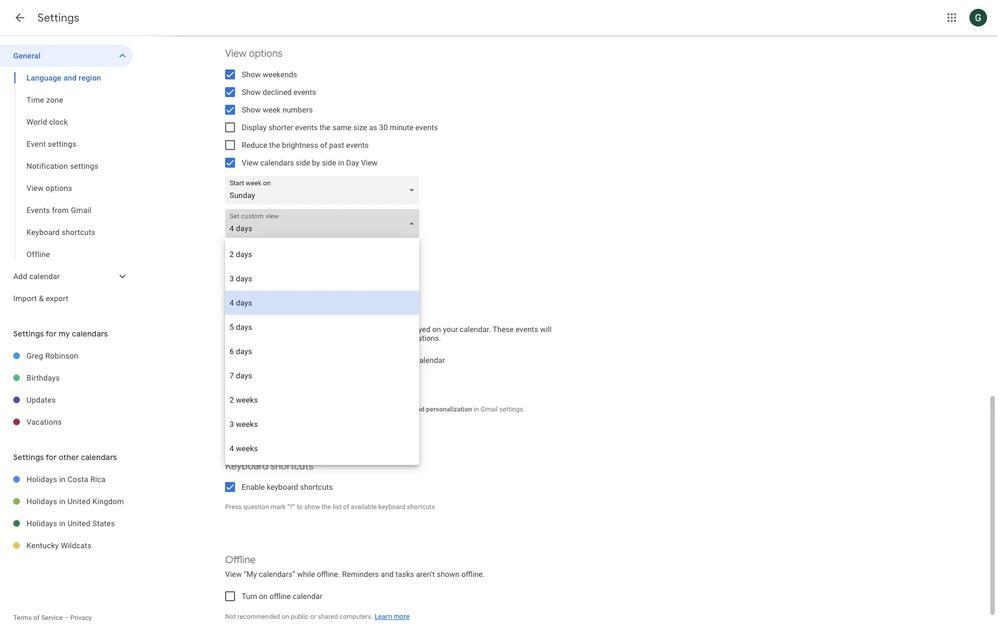 Task type: locate. For each thing, give the bounding box(es) containing it.
from inside group
[[52, 206, 69, 215]]

keyboard shortcuts down events from gmail
[[27, 228, 96, 237]]

automatically inside the events from gmail gmail can automatically create events that can be displayed on your calendar. these events will help you keep track of things like flights and other reservations.
[[262, 325, 308, 334]]

0 vertical spatial more
[[244, 413, 260, 422]]

events for events from gmail
[[27, 206, 50, 215]]

to
[[297, 504, 303, 511]]

and inside to get events from gmail, you must also turn on smart features and personalization in gmail settings. learn more
[[414, 406, 425, 413]]

offline for offline
[[27, 250, 50, 259]]

7 days option
[[225, 364, 420, 388]]

events left the will
[[516, 325, 539, 334]]

show for show weekends
[[242, 70, 261, 79]]

on left public
[[282, 613, 289, 621]]

0 horizontal spatial keyboard
[[27, 228, 60, 237]]

reduce the brightness of past events
[[242, 141, 369, 150]]

not recommended on public or shared computers. learn more
[[225, 613, 410, 621]]

from for events from gmail
[[52, 206, 69, 215]]

1 vertical spatial my
[[403, 356, 414, 365]]

3 holidays from the top
[[27, 520, 57, 528]]

settings for other calendars
[[13, 453, 117, 463]]

0 horizontal spatial options
[[46, 184, 72, 193]]

0 vertical spatial keyboard
[[27, 228, 60, 237]]

can left be at the left of page
[[373, 325, 386, 334]]

1 vertical spatial keyboard
[[379, 504, 406, 511]]

events up "reduce the brightness of past events"
[[295, 123, 318, 132]]

1 vertical spatial you
[[302, 406, 313, 413]]

holidays in united kingdom tree item
[[0, 491, 133, 513]]

offline up add calendar
[[27, 250, 50, 259]]

must
[[314, 406, 329, 413]]

tasks
[[396, 570, 414, 579]]

in inside holidays in costa rica link
[[59, 475, 66, 484]]

from inside to get events from gmail, you must also turn on smart features and personalization in gmail settings. learn more
[[266, 406, 280, 413]]

2 vertical spatial calendars
[[81, 453, 117, 463]]

view left "my
[[225, 570, 242, 579]]

will
[[541, 325, 552, 334]]

view options inside group
[[27, 184, 72, 193]]

view inside group
[[27, 184, 44, 193]]

0 vertical spatial keyboard shortcuts
[[27, 228, 96, 237]]

display shorter events the same size as 30 minute events
[[242, 123, 438, 132]]

keyboard shortcuts inside group
[[27, 228, 96, 237]]

events down size
[[346, 141, 369, 150]]

offline. right while
[[317, 570, 340, 579]]

my down reservations.
[[403, 356, 414, 365]]

0 horizontal spatial can
[[247, 325, 260, 334]]

shortcuts
[[62, 228, 96, 237], [271, 461, 314, 473], [300, 483, 333, 492], [407, 504, 435, 511]]

updates tree item
[[0, 389, 133, 411]]

1 vertical spatial united
[[68, 520, 90, 528]]

united for states
[[68, 520, 90, 528]]

offline up "my
[[225, 554, 256, 567]]

offline inside offline view "my calendars" while offline. reminders and tasks aren't shown offline.
[[225, 554, 256, 567]]

gmail down be at the left of page
[[373, 356, 393, 365]]

you inside to get events from gmail, you must also turn on smart features and personalization in gmail settings. learn more
[[302, 406, 313, 413]]

from inside the events from gmail gmail can automatically create events that can be displayed on your calendar. these events will help you keep track of things like flights and other reservations.
[[257, 309, 279, 321]]

2 vertical spatial from
[[266, 406, 280, 413]]

view down "reduce"
[[242, 158, 259, 167]]

keyboard shortcuts up enable
[[225, 461, 314, 473]]

0 vertical spatial offline
[[27, 250, 50, 259]]

and left tasks
[[381, 570, 394, 579]]

general tree item
[[0, 45, 133, 67]]

by down "reduce the brightness of past events"
[[312, 158, 320, 167]]

the left 'same'
[[320, 123, 331, 132]]

0 horizontal spatial you
[[242, 334, 254, 343]]

settings for settings
[[38, 11, 79, 25]]

automatically
[[262, 325, 308, 334], [287, 356, 334, 365]]

0 vertical spatial my
[[59, 329, 70, 339]]

0 horizontal spatial side
[[296, 158, 310, 167]]

gmail up track at the left of page
[[281, 309, 307, 321]]

for up greg robinson
[[46, 329, 57, 339]]

on inside not recommended on public or shared computers. learn more
[[282, 613, 289, 621]]

1 for from the top
[[46, 329, 57, 339]]

offline view "my calendars" while offline. reminders and tasks aren't shown offline.
[[225, 554, 485, 579]]

from left gmail,
[[266, 406, 280, 413]]

1 horizontal spatial other
[[377, 334, 395, 343]]

1 side from the left
[[296, 158, 310, 167]]

4 show from the top
[[242, 356, 261, 365]]

0 horizontal spatial learn
[[225, 413, 243, 422]]

import & export
[[13, 294, 69, 303]]

show events automatically created by gmail in my calendar
[[242, 356, 445, 365]]

and right 'features'
[[414, 406, 425, 413]]

from down "notification settings"
[[52, 206, 69, 215]]

2 horizontal spatial calendar
[[416, 356, 445, 365]]

1 vertical spatial options
[[46, 184, 72, 193]]

time zone
[[27, 96, 63, 104]]

1 vertical spatial keyboard shortcuts
[[225, 461, 314, 473]]

0 horizontal spatial calendar
[[29, 272, 60, 281]]

1 holidays from the top
[[27, 475, 57, 484]]

settings.
[[500, 406, 525, 413]]

1 horizontal spatial by
[[363, 356, 371, 365]]

2 side from the left
[[322, 158, 336, 167]]

2 can from the left
[[373, 325, 386, 334]]

calendars"
[[259, 570, 295, 579]]

keyboard up mark
[[267, 483, 298, 492]]

3 show from the top
[[242, 105, 261, 114]]

you inside the events from gmail gmail can automatically create events that can be displayed on your calendar. these events will help you keep track of things like flights and other reservations.
[[242, 334, 254, 343]]

be
[[388, 325, 396, 334]]

settings right notification
[[70, 162, 99, 171]]

keyboard right available
[[379, 504, 406, 511]]

holidays up kentucky in the bottom left of the page
[[27, 520, 57, 528]]

settings for settings for other calendars
[[13, 453, 44, 463]]

1 horizontal spatial learn more link
[[375, 613, 410, 621]]

mark
[[271, 504, 286, 511]]

1 show from the top
[[242, 70, 261, 79]]

options up events from gmail
[[46, 184, 72, 193]]

question
[[244, 504, 269, 511]]

settings for settings for my calendars
[[13, 329, 44, 339]]

1 vertical spatial for
[[46, 453, 57, 463]]

calendar up &
[[29, 272, 60, 281]]

settings down vacations
[[13, 453, 44, 463]]

options
[[249, 47, 283, 60], [46, 184, 72, 193]]

for up "holidays in costa rica" in the bottom left of the page
[[46, 453, 57, 463]]

to
[[225, 406, 233, 413]]

from for events from gmail gmail can automatically create events that can be displayed on your calendar. these events will help you keep track of things like flights and other reservations.
[[257, 309, 279, 321]]

by
[[312, 158, 320, 167], [363, 356, 371, 365]]

show down keep
[[242, 356, 261, 365]]

1 horizontal spatial can
[[373, 325, 386, 334]]

gmail inside group
[[71, 206, 91, 215]]

gmail
[[71, 206, 91, 215], [281, 309, 307, 321], [225, 325, 245, 334], [373, 356, 393, 365], [481, 406, 498, 413]]

0 vertical spatial for
[[46, 329, 57, 339]]

tree
[[0, 45, 133, 310]]

view options up show weekends
[[225, 47, 283, 60]]

events up help
[[225, 309, 255, 321]]

more right get
[[244, 413, 260, 422]]

0 horizontal spatial other
[[59, 453, 79, 463]]

kentucky
[[27, 542, 59, 551]]

in
[[338, 158, 345, 167], [395, 356, 401, 365], [474, 406, 479, 413], [59, 475, 66, 484], [59, 498, 66, 506], [59, 520, 66, 528]]

2 united from the top
[[68, 520, 90, 528]]

offline. right shown
[[462, 570, 485, 579]]

turn
[[242, 593, 257, 601]]

in inside holidays in united kingdom link
[[59, 498, 66, 506]]

brightness
[[282, 141, 318, 150]]

of right the list
[[343, 504, 349, 511]]

1 horizontal spatial learn
[[375, 613, 392, 621]]

keyboard down events from gmail
[[27, 228, 60, 237]]

greg robinson tree item
[[0, 345, 133, 367]]

more
[[244, 413, 260, 422], [394, 613, 410, 621]]

the left the list
[[322, 504, 331, 511]]

computers.
[[340, 613, 373, 621]]

0 vertical spatial by
[[312, 158, 320, 167]]

1 vertical spatial events
[[225, 309, 255, 321]]

flights
[[339, 334, 360, 343]]

0 horizontal spatial keyboard shortcuts
[[27, 228, 96, 237]]

united down holidays in united kingdom link
[[68, 520, 90, 528]]

keyboard inside group
[[27, 228, 60, 237]]

united inside tree item
[[68, 520, 90, 528]]

automatically left create
[[262, 325, 308, 334]]

group
[[0, 67, 133, 266]]

view options
[[225, 47, 283, 60], [27, 184, 72, 193]]

other
[[377, 334, 395, 343], [59, 453, 79, 463]]

1 horizontal spatial offline
[[225, 554, 256, 567]]

updates link
[[27, 389, 133, 411]]

holidays inside tree item
[[27, 498, 57, 506]]

holidays in united states tree item
[[0, 513, 133, 535]]

0 vertical spatial holidays
[[27, 475, 57, 484]]

events
[[27, 206, 50, 215], [225, 309, 255, 321]]

gmail down "notification settings"
[[71, 206, 91, 215]]

on right turn
[[358, 406, 366, 413]]

and
[[63, 73, 77, 82], [362, 334, 375, 343], [414, 406, 425, 413], [381, 570, 394, 579]]

and left region
[[63, 73, 77, 82]]

more inside to get events from gmail, you must also turn on smart features and personalization in gmail settings. learn more
[[244, 413, 260, 422]]

events for events from gmail gmail can automatically create events that can be displayed on your calendar. these events will help you keep track of things like flights and other reservations.
[[225, 309, 255, 321]]

and right the 'flights'
[[362, 334, 375, 343]]

1 horizontal spatial side
[[322, 158, 336, 167]]

numbers
[[283, 105, 313, 114]]

personalization
[[426, 406, 472, 413]]

calendar up or
[[293, 593, 323, 601]]

united for kingdom
[[68, 498, 90, 506]]

calendars down "reduce"
[[260, 158, 294, 167]]

weekends
[[263, 70, 297, 79]]

2 vertical spatial holidays
[[27, 520, 57, 528]]

side down past
[[322, 158, 336, 167]]

help
[[225, 334, 240, 343]]

0 horizontal spatial events
[[27, 206, 50, 215]]

0 horizontal spatial keyboard
[[267, 483, 298, 492]]

enable keyboard shortcuts
[[242, 483, 333, 492]]

0 vertical spatial learn more link
[[225, 413, 260, 422]]

learn more link left gmail,
[[225, 413, 260, 422]]

of right track at the left of page
[[293, 334, 300, 343]]

of right terms
[[34, 615, 40, 622]]

also
[[331, 406, 343, 413]]

from up keep
[[257, 309, 279, 321]]

can right help
[[247, 325, 260, 334]]

automatically down things
[[287, 356, 334, 365]]

updates
[[27, 396, 56, 405]]

holidays in united states
[[27, 520, 115, 528]]

your
[[443, 325, 458, 334]]

settings
[[38, 11, 79, 25], [13, 329, 44, 339], [13, 453, 44, 463]]

0 vertical spatial you
[[242, 334, 254, 343]]

1 vertical spatial offline
[[225, 554, 256, 567]]

go back image
[[13, 11, 27, 24]]

the
[[320, 123, 331, 132], [269, 141, 280, 150], [322, 504, 331, 511]]

show up display
[[242, 105, 261, 114]]

my up greg robinson tree item
[[59, 329, 70, 339]]

on
[[433, 325, 441, 334], [358, 406, 366, 413], [259, 593, 268, 601], [282, 613, 289, 621]]

events inside the events from gmail gmail can automatically create events that can be displayed on your calendar. these events will help you keep track of things like flights and other reservations.
[[225, 309, 255, 321]]

1 vertical spatial from
[[257, 309, 279, 321]]

on inside to get events from gmail, you must also turn on smart features and personalization in gmail settings. learn more
[[358, 406, 366, 413]]

1 horizontal spatial calendar
[[293, 593, 323, 601]]

privacy
[[70, 615, 92, 622]]

1 vertical spatial view options
[[27, 184, 72, 193]]

1 vertical spatial calendars
[[72, 329, 108, 339]]

1 vertical spatial settings
[[70, 162, 99, 171]]

settings for event settings
[[48, 140, 76, 149]]

None field
[[225, 176, 424, 205], [225, 209, 424, 238], [225, 176, 424, 205], [225, 209, 424, 238]]

calendars for settings for other calendars
[[81, 453, 117, 463]]

0 vertical spatial automatically
[[262, 325, 308, 334]]

in inside to get events from gmail, you must also turn on smart features and personalization in gmail settings. learn more
[[474, 406, 479, 413]]

0 vertical spatial other
[[377, 334, 395, 343]]

3 weeks option
[[225, 413, 420, 437]]

in down "holidays in costa rica" in the bottom left of the page
[[59, 498, 66, 506]]

size
[[354, 123, 367, 132]]

show for show week numbers
[[242, 105, 261, 114]]

track
[[274, 334, 291, 343]]

tree containing general
[[0, 45, 133, 310]]

0 horizontal spatial view options
[[27, 184, 72, 193]]

events inside group
[[27, 206, 50, 215]]

shown
[[437, 570, 460, 579]]

gmail left settings.
[[481, 406, 498, 413]]

0 vertical spatial settings
[[38, 11, 79, 25]]

0 vertical spatial view options
[[225, 47, 283, 60]]

settings up "notification settings"
[[48, 140, 76, 149]]

wildcats
[[61, 542, 92, 551]]

united down holidays in costa rica link
[[68, 498, 90, 506]]

1 vertical spatial holidays
[[27, 498, 57, 506]]

1 vertical spatial by
[[363, 356, 371, 365]]

holidays in united kingdom link
[[27, 491, 133, 513]]

settings up greg
[[13, 329, 44, 339]]

events down track at the left of page
[[263, 356, 285, 365]]

language and region
[[27, 73, 101, 82]]

0 vertical spatial calendar
[[29, 272, 60, 281]]

greg robinson
[[27, 352, 78, 361]]

view down notification
[[27, 184, 44, 193]]

1 vertical spatial settings
[[13, 329, 44, 339]]

events
[[294, 88, 316, 97], [295, 123, 318, 132], [416, 123, 438, 132], [346, 141, 369, 150], [333, 325, 356, 334], [516, 325, 539, 334], [263, 356, 285, 365], [245, 406, 265, 413]]

5 days option
[[225, 315, 420, 340]]

united inside tree item
[[68, 498, 90, 506]]

event settings
[[27, 140, 76, 149]]

general
[[13, 51, 41, 60]]

calendars up rica at the left bottom of the page
[[81, 453, 117, 463]]

holidays down settings for other calendars
[[27, 475, 57, 484]]

show down show weekends
[[242, 88, 261, 97]]

1 horizontal spatial offline.
[[462, 570, 485, 579]]

keyboard up enable
[[225, 461, 269, 473]]

other up holidays in costa rica tree item
[[59, 453, 79, 463]]

2 show from the top
[[242, 88, 261, 97]]

1 vertical spatial learn more link
[[375, 613, 410, 621]]

gmail inside to get events from gmail, you must also turn on smart features and personalization in gmail settings. learn more
[[481, 406, 498, 413]]

other right the that
[[377, 334, 395, 343]]

options up show weekends
[[249, 47, 283, 60]]

declined
[[263, 88, 292, 97]]

2 holidays from the top
[[27, 498, 57, 506]]

4 days option
[[225, 291, 420, 315]]

2 vertical spatial the
[[322, 504, 331, 511]]

you left the must
[[302, 406, 313, 413]]

2 vertical spatial settings
[[13, 453, 44, 463]]

show left weekends
[[242, 70, 261, 79]]

the down shorter
[[269, 141, 280, 150]]

settings right go back icon
[[38, 11, 79, 25]]

clock
[[49, 118, 68, 126]]

1 horizontal spatial options
[[249, 47, 283, 60]]

settings for my calendars tree
[[0, 345, 133, 433]]

more down tasks
[[394, 613, 410, 621]]

reduce
[[242, 141, 267, 150]]

created
[[336, 356, 362, 365]]

show declined events
[[242, 88, 316, 97]]

calendar down reservations.
[[416, 356, 445, 365]]

you
[[242, 334, 254, 343], [302, 406, 313, 413]]

vacations tree item
[[0, 411, 133, 433]]

1 vertical spatial learn
[[375, 613, 392, 621]]

and inside group
[[63, 73, 77, 82]]

0 vertical spatial events
[[27, 206, 50, 215]]

events left the that
[[333, 325, 356, 334]]

1 horizontal spatial events
[[225, 309, 255, 321]]

0 horizontal spatial learn more link
[[225, 413, 260, 422]]

0 vertical spatial learn
[[225, 413, 243, 422]]

0 horizontal spatial offline
[[27, 250, 50, 259]]

on left your
[[433, 325, 441, 334]]

view options down notification
[[27, 184, 72, 193]]

calendar
[[29, 272, 60, 281], [416, 356, 445, 365], [293, 593, 323, 601]]

1 vertical spatial calendar
[[416, 356, 445, 365]]

0 horizontal spatial more
[[244, 413, 260, 422]]

in up kentucky wildcats
[[59, 520, 66, 528]]

show
[[242, 70, 261, 79], [242, 88, 261, 97], [242, 105, 261, 114], [242, 356, 261, 365]]

side down "reduce the brightness of past events"
[[296, 158, 310, 167]]

learn more link right computers.
[[375, 613, 410, 621]]

0 vertical spatial from
[[52, 206, 69, 215]]

service
[[41, 615, 63, 622]]

for for my
[[46, 329, 57, 339]]

0 horizontal spatial offline.
[[317, 570, 340, 579]]

by right created
[[363, 356, 371, 365]]

0 vertical spatial settings
[[48, 140, 76, 149]]

in left 'costa'
[[59, 475, 66, 484]]

view calendars side by side in day view
[[242, 158, 378, 167]]

holidays in costa rica
[[27, 475, 106, 484]]

1 vertical spatial more
[[394, 613, 410, 621]]

terms
[[13, 615, 32, 622]]

1 horizontal spatial you
[[302, 406, 313, 413]]

offline inside group
[[27, 250, 50, 259]]

in inside holidays in united states link
[[59, 520, 66, 528]]

costa
[[68, 475, 88, 484]]

2 days option
[[225, 242, 420, 267]]

1 united from the top
[[68, 498, 90, 506]]

calendars up greg robinson tree item
[[72, 329, 108, 339]]

terms of service – privacy
[[13, 615, 92, 622]]

2 for from the top
[[46, 453, 57, 463]]

events right get
[[245, 406, 265, 413]]

0 vertical spatial united
[[68, 498, 90, 506]]

united
[[68, 498, 90, 506], [68, 520, 90, 528]]

1 vertical spatial keyboard
[[225, 461, 269, 473]]

0 vertical spatial calendars
[[260, 158, 294, 167]]

aren't
[[416, 570, 435, 579]]

events down notification
[[27, 206, 50, 215]]

not
[[225, 613, 236, 621]]

in right personalization
[[474, 406, 479, 413]]

you right help
[[242, 334, 254, 343]]

holidays for holidays in costa rica
[[27, 475, 57, 484]]

holidays down "holidays in costa rica" in the bottom left of the page
[[27, 498, 57, 506]]



Task type: describe. For each thing, give the bounding box(es) containing it.
greg
[[27, 352, 43, 361]]

1 vertical spatial other
[[59, 453, 79, 463]]

2 weeks option
[[225, 388, 420, 413]]

available
[[351, 504, 377, 511]]

holidays in costa rica link
[[27, 469, 133, 491]]

events inside to get events from gmail, you must also turn on smart features and personalization in gmail settings. learn more
[[245, 406, 265, 413]]

privacy link
[[70, 615, 92, 622]]

1 horizontal spatial more
[[394, 613, 410, 621]]

keep
[[256, 334, 272, 343]]

offline for offline view "my calendars" while offline. reminders and tasks aren't shown offline.
[[225, 554, 256, 567]]

features
[[387, 406, 412, 413]]

states
[[92, 520, 115, 528]]

events from gmail
[[27, 206, 91, 215]]

show for show events automatically created by gmail in my calendar
[[242, 356, 261, 365]]

view up show weekends
[[225, 47, 247, 60]]

"my
[[244, 570, 257, 579]]

as
[[369, 123, 377, 132]]

gmail left keep
[[225, 325, 245, 334]]

2 vertical spatial calendar
[[293, 593, 323, 601]]

kentucky wildcats tree item
[[0, 535, 133, 557]]

and inside offline view "my calendars" while offline. reminders and tasks aren't shown offline.
[[381, 570, 394, 579]]

language
[[27, 73, 61, 82]]

0 vertical spatial options
[[249, 47, 283, 60]]

or
[[310, 613, 316, 621]]

3 days option
[[225, 267, 420, 291]]

show
[[304, 504, 320, 511]]

6 days option
[[225, 340, 420, 364]]

view right day at the top left of the page
[[361, 158, 378, 167]]

of left past
[[320, 141, 327, 150]]

enable
[[242, 483, 265, 492]]

kingdom
[[92, 498, 124, 506]]

holidays for holidays in united kingdom
[[27, 498, 57, 506]]

calendars for settings for my calendars
[[72, 329, 108, 339]]

create
[[310, 325, 331, 334]]

events up numbers
[[294, 88, 316, 97]]

to get events from gmail, you must also turn on smart features and personalization in gmail settings. learn more
[[225, 406, 525, 422]]

settings for notification settings
[[70, 162, 99, 171]]

learn inside to get events from gmail, you must also turn on smart features and personalization in gmail settings. learn more
[[225, 413, 243, 422]]

add calendar
[[13, 272, 60, 281]]

turn
[[345, 406, 357, 413]]

4 weeks option
[[225, 437, 420, 461]]

minute
[[390, 123, 414, 132]]

1 offline. from the left
[[317, 570, 340, 579]]

calendar.
[[460, 325, 491, 334]]

press question mark "?" to show the list of available keyboard shortcuts
[[225, 504, 435, 511]]

rica
[[90, 475, 106, 484]]

export
[[46, 294, 69, 303]]

0 vertical spatial keyboard
[[267, 483, 298, 492]]

events from gmail gmail can automatically create events that can be displayed on your calendar. these events will help you keep track of things like flights and other reservations.
[[225, 309, 552, 343]]

terms of service link
[[13, 615, 63, 622]]

2 offline. from the left
[[462, 570, 485, 579]]

offline
[[270, 593, 291, 601]]

in down reservations.
[[395, 356, 401, 365]]

recommended
[[238, 613, 280, 621]]

show for show declined events
[[242, 88, 261, 97]]

display
[[242, 123, 267, 132]]

reservations.
[[397, 334, 441, 343]]

1 horizontal spatial keyboard
[[379, 504, 406, 511]]

region
[[79, 73, 101, 82]]

that
[[358, 325, 371, 334]]

week
[[263, 105, 281, 114]]

things
[[302, 334, 324, 343]]

zone
[[46, 96, 63, 104]]

in left day at the top left of the page
[[338, 158, 345, 167]]

settings heading
[[38, 11, 79, 25]]

list
[[333, 504, 342, 511]]

set custom view list box
[[225, 238, 420, 466]]

1 vertical spatial the
[[269, 141, 280, 150]]

0 horizontal spatial my
[[59, 329, 70, 339]]

on inside the events from gmail gmail can automatically create events that can be displayed on your calendar. these events will help you keep track of things like flights and other reservations.
[[433, 325, 441, 334]]

vacations link
[[27, 411, 133, 433]]

1 horizontal spatial my
[[403, 356, 414, 365]]

past
[[329, 141, 344, 150]]

shorter
[[269, 123, 293, 132]]

add
[[13, 272, 27, 281]]

birthdays
[[27, 374, 60, 383]]

and inside the events from gmail gmail can automatically create events that can be displayed on your calendar. these events will help you keep track of things like flights and other reservations.
[[362, 334, 375, 343]]

of inside the events from gmail gmail can automatically create events that can be displayed on your calendar. these events will help you keep track of things like flights and other reservations.
[[293, 334, 300, 343]]

shortcuts inside group
[[62, 228, 96, 237]]

press
[[225, 504, 242, 511]]

–
[[64, 615, 69, 622]]

1 horizontal spatial keyboard
[[225, 461, 269, 473]]

kentucky wildcats link
[[27, 535, 133, 557]]

public
[[291, 613, 309, 621]]

vacations
[[27, 418, 62, 427]]

"?"
[[287, 504, 295, 511]]

event
[[27, 140, 46, 149]]

show weekends
[[242, 70, 297, 79]]

1 horizontal spatial view options
[[225, 47, 283, 60]]

events right minute
[[416, 123, 438, 132]]

robinson
[[45, 352, 78, 361]]

options inside group
[[46, 184, 72, 193]]

other inside the events from gmail gmail can automatically create events that can be displayed on your calendar. these events will help you keep track of things like flights and other reservations.
[[377, 334, 395, 343]]

gmail,
[[282, 406, 301, 413]]

show week numbers
[[242, 105, 313, 114]]

notification
[[27, 162, 68, 171]]

for for other
[[46, 453, 57, 463]]

birthdays link
[[27, 367, 133, 389]]

group containing language and region
[[0, 67, 133, 266]]

1 can from the left
[[247, 325, 260, 334]]

holidays in costa rica tree item
[[0, 469, 133, 491]]

1 vertical spatial automatically
[[287, 356, 334, 365]]

birthdays tree item
[[0, 367, 133, 389]]

0 vertical spatial the
[[320, 123, 331, 132]]

smart
[[368, 406, 386, 413]]

time
[[27, 96, 44, 104]]

turn on offline calendar
[[242, 593, 323, 601]]

holidays for holidays in united states
[[27, 520, 57, 528]]

0 horizontal spatial by
[[312, 158, 320, 167]]

holidays in united kingdom
[[27, 498, 124, 506]]

same
[[333, 123, 352, 132]]

1 horizontal spatial keyboard shortcuts
[[225, 461, 314, 473]]

displayed
[[398, 325, 431, 334]]

settings for other calendars tree
[[0, 469, 133, 557]]

on right turn on the bottom of page
[[259, 593, 268, 601]]

holidays in united states link
[[27, 513, 133, 535]]

get
[[234, 406, 244, 413]]

world
[[27, 118, 47, 126]]

reminders
[[342, 570, 379, 579]]

&
[[39, 294, 44, 303]]

while
[[297, 570, 315, 579]]

day
[[346, 158, 359, 167]]

view inside offline view "my calendars" while offline. reminders and tasks aren't shown offline.
[[225, 570, 242, 579]]



Task type: vqa. For each thing, say whether or not it's contained in the screenshot.
5 days Option
yes



